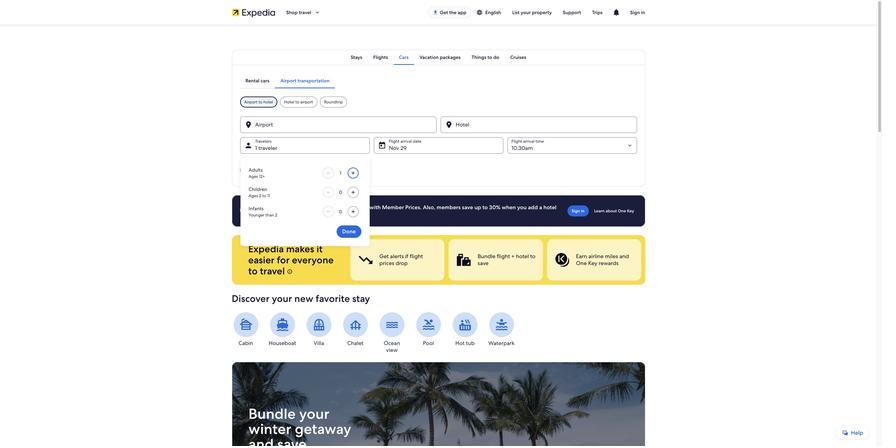 Task type: vqa. For each thing, say whether or not it's contained in the screenshot.
100,000
yes



Task type: locate. For each thing, give the bounding box(es) containing it.
bundle
[[478, 253, 496, 260], [248, 404, 296, 423]]

things to do link
[[466, 50, 505, 65]]

hotel inside the 'save 10% or more on over 100,000 hotels with member prices. also, members save up to 30% when you add a hotel to a flight'
[[544, 204, 557, 211]]

get left alerts
[[379, 253, 389, 260]]

get
[[440, 9, 448, 16], [379, 253, 389, 260]]

one right about at the top right of the page
[[618, 208, 627, 214]]

2 inside children ages 2 to 11
[[259, 193, 261, 199]]

hotel right the +
[[516, 253, 529, 260]]

ages inside adults ages 12+
[[249, 174, 258, 179]]

get inside get the app link
[[440, 9, 448, 16]]

for
[[277, 254, 290, 266]]

2 horizontal spatial hotel
[[544, 204, 557, 211]]

1 horizontal spatial 2
[[275, 212, 277, 218]]

bundle inside bundle your winter getaway and save
[[248, 404, 296, 423]]

11
[[267, 193, 270, 199]]

key right about at the top right of the page
[[627, 208, 635, 214]]

0 vertical spatial and
[[620, 253, 629, 260]]

2 vertical spatial your
[[299, 404, 329, 423]]

your
[[521, 9, 531, 16], [272, 292, 292, 305], [299, 404, 329, 423]]

1 vertical spatial get
[[379, 253, 389, 260]]

shop travel button
[[281, 4, 326, 21]]

on
[[310, 204, 316, 211]]

airport transportation link
[[275, 73, 335, 88]]

1 horizontal spatial sign
[[631, 9, 640, 16]]

flight left the +
[[497, 253, 510, 260]]

save 10% or more on over 100,000 hotels with member prices. also, members save up to 30% when you add a hotel to a flight
[[264, 204, 557, 218]]

list your property link
[[507, 6, 558, 19]]

1 horizontal spatial bundle
[[478, 253, 496, 260]]

things
[[472, 54, 487, 60]]

travel left trailing 'image'
[[299, 9, 312, 16]]

0 horizontal spatial sign
[[572, 208, 580, 214]]

ages
[[249, 174, 258, 179], [249, 193, 258, 199]]

1 ages from the top
[[249, 174, 258, 179]]

adults
[[249, 167, 263, 173]]

flight inside bundle flight + hotel to save
[[497, 253, 510, 260]]

members
[[437, 204, 461, 211]]

1 vertical spatial and
[[248, 435, 274, 446]]

0 vertical spatial sign in
[[631, 9, 646, 16]]

in left learn
[[581, 208, 585, 214]]

get inside get alerts if flight prices drop
[[379, 253, 389, 260]]

1 out of 3 element
[[350, 239, 445, 281]]

1 vertical spatial 2
[[275, 212, 277, 218]]

1 horizontal spatial flight
[[410, 253, 423, 260]]

airport for airport transportation
[[281, 78, 297, 84]]

get for get alerts if flight prices drop
[[379, 253, 389, 260]]

0 vertical spatial key
[[627, 208, 635, 214]]

sign in right communication center icon
[[631, 9, 646, 16]]

0 vertical spatial tab list
[[232, 50, 646, 65]]

airport transportation
[[281, 78, 330, 84]]

infants younger than 2
[[249, 206, 277, 218]]

1 vertical spatial sign in
[[572, 208, 585, 214]]

ages down adults
[[249, 174, 258, 179]]

0 horizontal spatial and
[[248, 435, 274, 446]]

1 vertical spatial your
[[272, 292, 292, 305]]

airport inside tab list
[[281, 78, 297, 84]]

stays link
[[345, 50, 368, 65]]

villa button
[[305, 312, 333, 347]]

with
[[370, 204, 381, 211]]

english
[[486, 9, 502, 16]]

1 vertical spatial save
[[478, 260, 489, 267]]

and
[[620, 253, 629, 260], [248, 435, 274, 446]]

0 horizontal spatial flight
[[274, 211, 288, 218]]

favorite
[[316, 292, 350, 305]]

2 vertical spatial save
[[277, 435, 307, 446]]

a
[[540, 204, 542, 211], [270, 211, 273, 218]]

travel
[[299, 9, 312, 16], [260, 265, 285, 277]]

cabin button
[[232, 312, 260, 347]]

ages inside children ages 2 to 11
[[249, 193, 258, 199]]

1 horizontal spatial get
[[440, 9, 448, 16]]

children ages 2 to 11
[[249, 186, 270, 199]]

2 out of 3 element
[[449, 239, 543, 281]]

support
[[563, 9, 581, 16]]

a right 'add'
[[540, 204, 542, 211]]

add
[[528, 204, 538, 211]]

increase the number of children image
[[349, 190, 357, 195]]

airport up hotel
[[281, 78, 297, 84]]

packages
[[440, 54, 461, 60]]

communication center icon image
[[613, 8, 621, 17]]

increase the number of adults image
[[349, 170, 357, 176]]

trailing image
[[314, 9, 320, 16]]

your for list
[[521, 9, 531, 16]]

30%
[[489, 204, 501, 211]]

flights link
[[368, 50, 394, 65]]

1 vertical spatial ages
[[249, 193, 258, 199]]

1 horizontal spatial in
[[642, 9, 646, 16]]

sign right communication center icon
[[631, 9, 640, 16]]

2
[[259, 193, 261, 199], [275, 212, 277, 218]]

in right communication center icon
[[642, 9, 646, 16]]

1 vertical spatial airport
[[244, 99, 258, 105]]

0 vertical spatial your
[[521, 9, 531, 16]]

prices
[[379, 260, 394, 267]]

1 horizontal spatial sign in
[[631, 9, 646, 16]]

things to do
[[472, 54, 500, 60]]

support link
[[558, 6, 587, 19]]

1 vertical spatial in
[[581, 208, 585, 214]]

sign
[[631, 9, 640, 16], [572, 208, 580, 214]]

list your property
[[513, 9, 552, 16]]

2 right than at the top of the page
[[275, 212, 277, 218]]

bundle inside bundle flight + hotel to save
[[478, 253, 496, 260]]

nov 29 button
[[374, 137, 504, 154]]

1 horizontal spatial save
[[462, 204, 473, 211]]

1 horizontal spatial and
[[620, 253, 629, 260]]

learn about one key link
[[592, 206, 637, 217]]

get for get the app
[[440, 9, 448, 16]]

airport down rental
[[244, 99, 258, 105]]

and inside bundle your winter getaway and save
[[248, 435, 274, 446]]

your for discover
[[272, 292, 292, 305]]

airport for airport to hotel
[[244, 99, 258, 105]]

0 vertical spatial one
[[618, 208, 627, 214]]

1 vertical spatial bundle
[[248, 404, 296, 423]]

0 horizontal spatial key
[[588, 260, 598, 267]]

hotel to airport
[[284, 99, 313, 105]]

0 horizontal spatial travel
[[260, 265, 285, 277]]

0 vertical spatial airport
[[281, 78, 297, 84]]

save for bundle flight + hotel to save
[[478, 260, 489, 267]]

decrease the number of adults image
[[324, 170, 333, 176]]

discover your new favorite stay
[[232, 292, 370, 305]]

stay
[[352, 292, 370, 305]]

cruises link
[[505, 50, 532, 65]]

0 horizontal spatial sign in
[[572, 208, 585, 214]]

0 vertical spatial travel
[[299, 9, 312, 16]]

1 horizontal spatial travel
[[299, 9, 312, 16]]

trips
[[593, 9, 603, 16]]

nov 29
[[389, 144, 407, 152]]

travel sale activities deals image
[[232, 362, 646, 446]]

tab list
[[232, 50, 646, 65], [240, 73, 335, 88]]

0 vertical spatial save
[[462, 204, 473, 211]]

0 horizontal spatial 2
[[259, 193, 261, 199]]

2 ages from the top
[[249, 193, 258, 199]]

ages down children
[[249, 193, 258, 199]]

2 vertical spatial hotel
[[516, 253, 529, 260]]

0 vertical spatial in
[[642, 9, 646, 16]]

travel inside 'expedia makes it easier for everyone to travel'
[[260, 265, 285, 277]]

one left airline
[[576, 260, 587, 267]]

hotel left hotel
[[264, 99, 273, 105]]

1 vertical spatial travel
[[260, 265, 285, 277]]

2 horizontal spatial save
[[478, 260, 489, 267]]

1 horizontal spatial hotel
[[516, 253, 529, 260]]

0 horizontal spatial in
[[581, 208, 585, 214]]

1 horizontal spatial one
[[618, 208, 627, 214]]

flight inside get alerts if flight prices drop
[[410, 253, 423, 260]]

flight right than at the top of the page
[[274, 211, 288, 218]]

0 vertical spatial ages
[[249, 174, 258, 179]]

sign in
[[631, 9, 646, 16], [572, 208, 585, 214]]

member
[[382, 204, 404, 211]]

100,000
[[330, 204, 352, 211]]

sign in button
[[625, 4, 651, 21]]

travel left xsmall 'image'
[[260, 265, 285, 277]]

0 vertical spatial hotel
[[264, 99, 273, 105]]

hotel right 'add'
[[544, 204, 557, 211]]

flight
[[274, 211, 288, 218], [410, 253, 423, 260], [497, 253, 510, 260]]

bundle your winter getaway and save
[[248, 404, 351, 446]]

key right earn
[[588, 260, 598, 267]]

waterpark
[[489, 340, 515, 347]]

0 horizontal spatial bundle
[[248, 404, 296, 423]]

2 down children
[[259, 193, 261, 199]]

3 out of 3 element
[[547, 239, 641, 281]]

flights
[[374, 54, 388, 60]]

download the app button image
[[433, 10, 439, 15]]

1 horizontal spatial your
[[299, 404, 329, 423]]

0 vertical spatial get
[[440, 9, 448, 16]]

shop travel
[[286, 9, 312, 16]]

your inside bundle your winter getaway and save
[[299, 404, 329, 423]]

0 horizontal spatial a
[[270, 211, 273, 218]]

0 vertical spatial 2
[[259, 193, 261, 199]]

decrease the number of children image
[[324, 190, 333, 195]]

0 horizontal spatial get
[[379, 253, 389, 260]]

sign inside bundle your winter getaway and save main content
[[572, 208, 580, 214]]

airport to hotel
[[244, 99, 273, 105]]

0 horizontal spatial airport
[[244, 99, 258, 105]]

1 vertical spatial sign
[[572, 208, 580, 214]]

0 vertical spatial sign
[[631, 9, 640, 16]]

new
[[295, 292, 314, 305]]

sign in left learn
[[572, 208, 585, 214]]

2 horizontal spatial flight
[[497, 253, 510, 260]]

2 horizontal spatial your
[[521, 9, 531, 16]]

0 horizontal spatial save
[[277, 435, 307, 446]]

1 vertical spatial hotel
[[544, 204, 557, 211]]

0 horizontal spatial one
[[576, 260, 587, 267]]

save inside bundle flight + hotel to save
[[478, 260, 489, 267]]

1 vertical spatial one
[[576, 260, 587, 267]]

cars
[[399, 54, 409, 60]]

0 horizontal spatial your
[[272, 292, 292, 305]]

0 vertical spatial bundle
[[478, 253, 496, 260]]

to inside 'expedia makes it easier for everyone to travel'
[[248, 265, 258, 277]]

get right download the app button icon
[[440, 9, 448, 16]]

you
[[518, 204, 527, 211]]

younger
[[249, 212, 265, 218]]

save inside bundle your winter getaway and save
[[277, 435, 307, 446]]

discover
[[232, 292, 270, 305]]

flight right the if
[[410, 253, 423, 260]]

ocean view
[[384, 340, 400, 354]]

1 horizontal spatial airport
[[281, 78, 297, 84]]

1 vertical spatial key
[[588, 260, 598, 267]]

a left 10% on the left top of the page
[[270, 211, 273, 218]]

1 vertical spatial tab list
[[240, 73, 335, 88]]

sign left learn
[[572, 208, 580, 214]]



Task type: describe. For each thing, give the bounding box(es) containing it.
ocean view button
[[378, 312, 406, 354]]

traveler
[[259, 144, 278, 152]]

decrease the number of infants image
[[324, 209, 333, 214]]

also,
[[423, 204, 436, 211]]

get the app link
[[429, 7, 471, 18]]

flight inside the 'save 10% or more on over 100,000 hotels with member prices. also, members save up to 30% when you add a hotel to a flight'
[[274, 211, 288, 218]]

tab list containing stays
[[232, 50, 646, 65]]

stays
[[351, 54, 362, 60]]

trips link
[[587, 6, 608, 19]]

rewards
[[599, 260, 619, 267]]

cruises
[[511, 54, 527, 60]]

property
[[532, 9, 552, 16]]

0 horizontal spatial hotel
[[264, 99, 273, 105]]

hot tub
[[456, 340, 475, 347]]

the
[[449, 9, 457, 16]]

xsmall image
[[287, 269, 293, 274]]

expedia makes it easier for everyone to travel
[[248, 243, 334, 277]]

small image
[[477, 9, 483, 16]]

vacation
[[420, 54, 439, 60]]

up
[[475, 204, 482, 211]]

+
[[512, 253, 515, 260]]

tub
[[466, 340, 475, 347]]

vacation packages
[[420, 54, 461, 60]]

in inside main content
[[581, 208, 585, 214]]

sign inside dropdown button
[[631, 9, 640, 16]]

app
[[458, 9, 467, 16]]

1 traveler button
[[240, 137, 370, 154]]

get alerts if flight prices drop
[[379, 253, 423, 267]]

airline
[[589, 253, 604, 260]]

if
[[405, 253, 409, 260]]

in inside dropdown button
[[642, 9, 646, 16]]

chalet
[[348, 340, 364, 347]]

miles
[[605, 253, 618, 260]]

more
[[295, 204, 308, 211]]

do
[[494, 54, 500, 60]]

1 traveler
[[255, 144, 278, 152]]

increase the number of infants image
[[349, 209, 357, 214]]

pool
[[423, 340, 434, 347]]

to inside children ages 2 to 11
[[262, 193, 266, 199]]

easier
[[248, 254, 275, 266]]

earn
[[576, 253, 587, 260]]

english button
[[471, 6, 507, 19]]

hotels
[[353, 204, 369, 211]]

rental cars link
[[240, 73, 275, 88]]

12+
[[259, 174, 265, 179]]

done
[[342, 228, 356, 235]]

1
[[255, 144, 257, 152]]

1 horizontal spatial key
[[627, 208, 635, 214]]

sign in link
[[568, 206, 589, 217]]

save inside the 'save 10% or more on over 100,000 hotels with member prices. also, members save up to 30% when you add a hotel to a flight'
[[462, 204, 473, 211]]

bundle your winter getaway and save main content
[[0, 25, 878, 446]]

chalet button
[[342, 312, 370, 347]]

sign in inside sign in link
[[572, 208, 585, 214]]

hot
[[456, 340, 465, 347]]

ocean
[[384, 340, 400, 347]]

ages for children
[[249, 193, 258, 199]]

your for bundle
[[299, 404, 329, 423]]

than
[[266, 212, 274, 218]]

travel inside dropdown button
[[299, 9, 312, 16]]

tab list containing rental cars
[[240, 73, 335, 88]]

houseboat
[[269, 340, 296, 347]]

about
[[606, 208, 617, 214]]

ages for adults
[[249, 174, 258, 179]]

expedia logo image
[[232, 8, 275, 17]]

bundle for bundle your winter getaway and save
[[248, 404, 296, 423]]

sign in inside sign in dropdown button
[[631, 9, 646, 16]]

key inside earn airline miles and one key rewards
[[588, 260, 598, 267]]

it
[[317, 243, 323, 255]]

10%
[[277, 204, 287, 211]]

or
[[288, 204, 294, 211]]

nov
[[389, 144, 399, 152]]

hotel inside bundle flight + hotel to save
[[516, 253, 529, 260]]

cars
[[261, 78, 270, 84]]

earn airline miles and one key rewards
[[576, 253, 629, 267]]

vacation packages link
[[414, 50, 466, 65]]

pool button
[[415, 312, 443, 347]]

to inside tab list
[[488, 54, 492, 60]]

one inside earn airline miles and one key rewards
[[576, 260, 587, 267]]

expedia
[[248, 243, 284, 255]]

to inside bundle flight + hotel to save
[[530, 253, 536, 260]]

children
[[249, 186, 267, 192]]

done button
[[337, 225, 362, 238]]

29
[[401, 144, 407, 152]]

villa
[[314, 340, 324, 347]]

infants
[[249, 206, 264, 212]]

learn about one key
[[595, 208, 635, 214]]

houseboat button
[[268, 312, 297, 347]]

bundle for bundle flight + hotel to save
[[478, 253, 496, 260]]

everyone
[[292, 254, 334, 266]]

roundtrip
[[324, 99, 343, 105]]

2 inside infants younger than 2
[[275, 212, 277, 218]]

getaway
[[295, 420, 351, 439]]

winter
[[248, 420, 291, 439]]

adults ages 12+
[[249, 167, 265, 179]]

save for bundle your winter getaway and save
[[277, 435, 307, 446]]

and inside earn airline miles and one key rewards
[[620, 253, 629, 260]]

prices.
[[406, 204, 422, 211]]

list
[[513, 9, 520, 16]]

waterpark button
[[488, 312, 516, 347]]

1 horizontal spatial a
[[540, 204, 542, 211]]

makes
[[286, 243, 314, 255]]

hotel
[[284, 99, 295, 105]]

drop
[[396, 260, 408, 267]]

alerts
[[390, 253, 404, 260]]

when
[[502, 204, 516, 211]]



